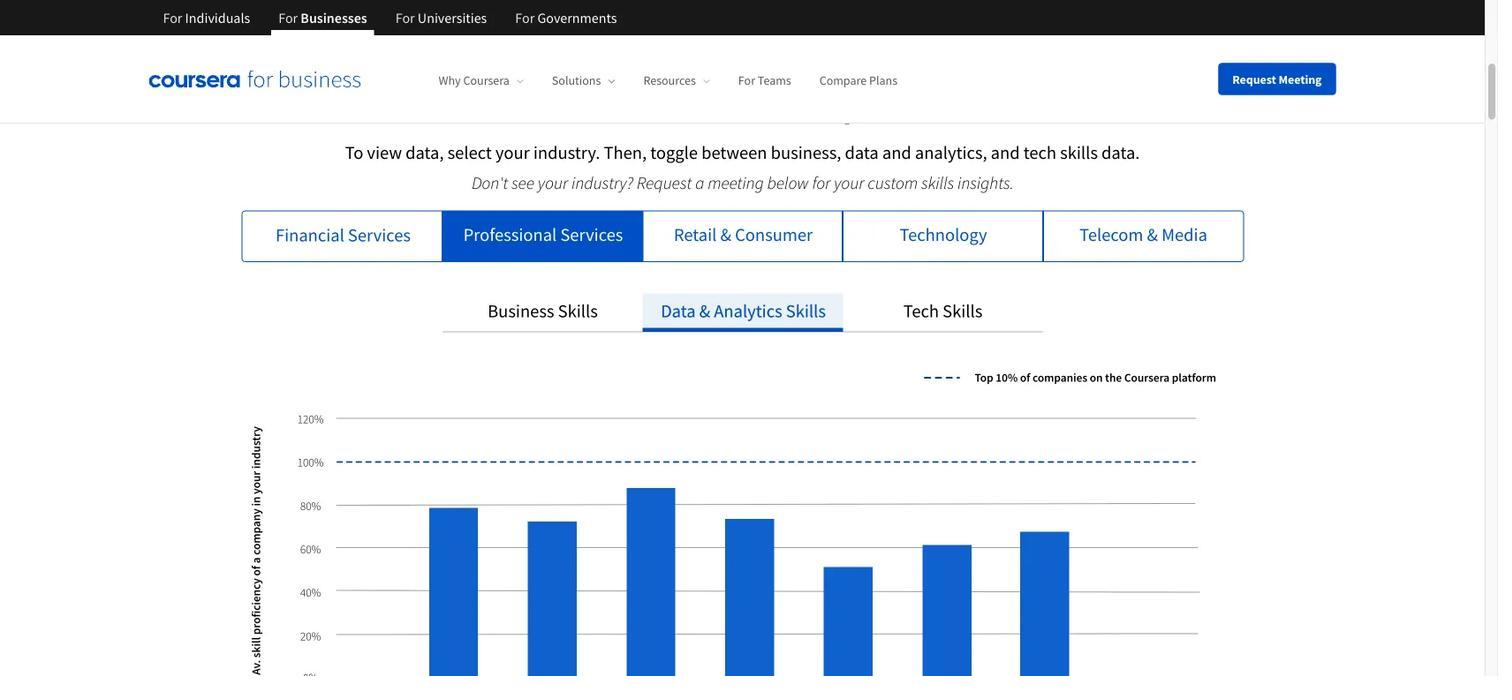 Task type: vqa. For each thing, say whether or not it's contained in the screenshot.
Resources LINK
yes



Task type: describe. For each thing, give the bounding box(es) containing it.
resources link
[[643, 73, 710, 89]]

for for universities
[[396, 9, 415, 27]]

for left teams
[[738, 73, 755, 89]]

solutions
[[552, 73, 601, 89]]

compare plans link
[[820, 73, 898, 89]]

teams
[[758, 73, 791, 89]]

for governments
[[515, 9, 617, 27]]

for universities
[[396, 9, 487, 27]]

why coursera link
[[439, 73, 524, 89]]

individuals
[[185, 9, 250, 27]]

for teams link
[[738, 73, 791, 89]]

compare plans
[[820, 73, 898, 89]]

universities
[[418, 9, 487, 27]]

for individuals
[[163, 9, 250, 27]]

businesses
[[301, 9, 367, 27]]

for for individuals
[[163, 9, 182, 27]]



Task type: locate. For each thing, give the bounding box(es) containing it.
coursera
[[463, 73, 510, 89]]

for left businesses at the top
[[278, 9, 298, 27]]

why coursera
[[439, 73, 510, 89]]

for
[[163, 9, 182, 27], [278, 9, 298, 27], [396, 9, 415, 27], [515, 9, 535, 27], [738, 73, 755, 89]]

governments
[[537, 9, 617, 27]]

for left 'governments'
[[515, 9, 535, 27]]

resources
[[643, 73, 696, 89]]

plans
[[869, 73, 898, 89]]

why
[[439, 73, 461, 89]]

for left individuals in the top left of the page
[[163, 9, 182, 27]]

for businesses
[[278, 9, 367, 27]]

solutions link
[[552, 73, 615, 89]]

compare
[[820, 73, 867, 89]]

request meeting
[[1233, 71, 1322, 87]]

request meeting button
[[1218, 63, 1336, 95]]

meeting
[[1279, 71, 1322, 87]]

for teams
[[738, 73, 791, 89]]

for for businesses
[[278, 9, 298, 27]]

coursera for business image
[[149, 70, 361, 88]]

request
[[1233, 71, 1276, 87]]

for left universities
[[396, 9, 415, 27]]

banner navigation
[[149, 0, 631, 49]]

for for governments
[[515, 9, 535, 27]]



